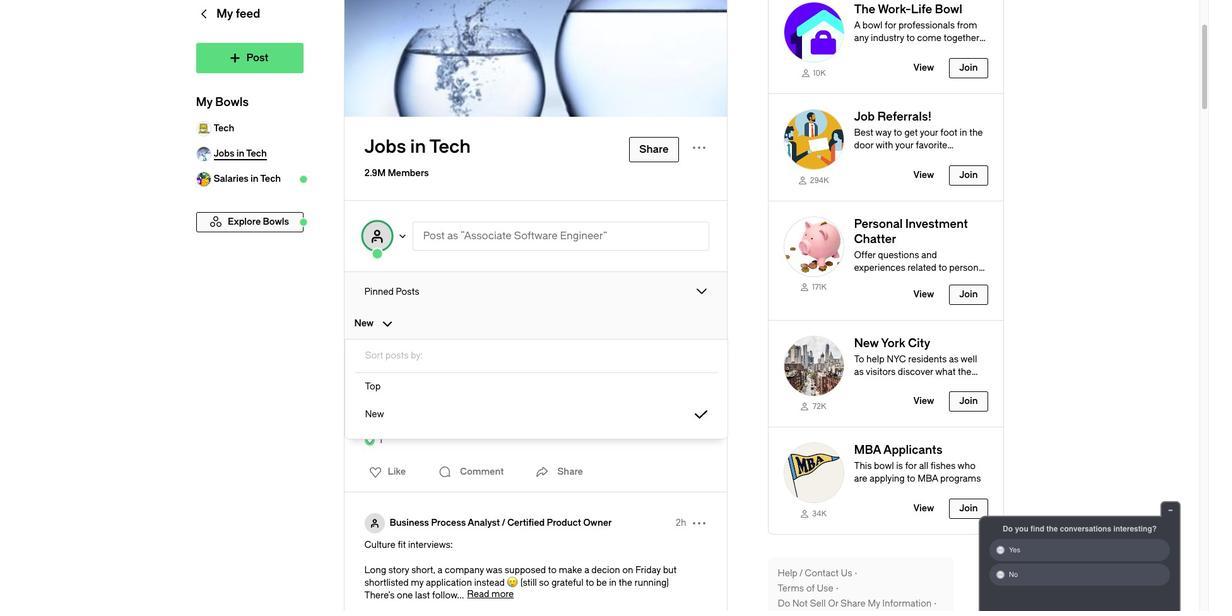 Task type: describe. For each thing, give the bounding box(es) containing it.
tech link
[[196, 116, 303, 141]]

grateful
[[552, 578, 584, 588]]

toogle identity image
[[362, 221, 392, 251]]

feed
[[236, 7, 260, 21]]

1 vertical spatial software
[[420, 365, 459, 376]]

image for bowl image for personal investment chatter
[[784, 216, 844, 277]]

72k
[[813, 402, 827, 411]]

and down experiences
[[888, 275, 903, 286]]

the right find
[[1047, 525, 1058, 533]]

top
[[365, 381, 381, 392]]

nyc
[[887, 354, 906, 365]]

rections list menu
[[361, 462, 410, 482]]

to left "be"
[[586, 578, 594, 588]]

help / contact us link
[[778, 567, 860, 580]]

2h for senior software engineer
[[676, 365, 686, 376]]

story
[[389, 565, 409, 576]]

1 horizontal spatial with
[[624, 387, 641, 398]]

post as "associate software engineer"
[[423, 230, 608, 242]]

perfect
[[503, 387, 533, 398]]

salaries in tech link
[[196, 167, 303, 192]]

terms of use link
[[778, 583, 841, 595]]

my bowls
[[196, 95, 249, 109]]

in inside culture fit interviews: long story short, a company was supposed to make a decion on friday but shortlisted my application instead 🥲 (still so grateful to be in the running) there's one last follow
[[609, 578, 617, 588]]

most
[[886, 379, 908, 390]]

culture fit interviews: long story short, a company was supposed to make a decion on friday but shortlisted my application instead 🥲 (still so grateful to be in the running) there's one last follow
[[365, 540, 677, 601]]

rejection
[[365, 412, 401, 423]]

image for bowl image for new york city
[[784, 336, 844, 396]]

day
[[954, 45, 968, 56]]

171k link
[[784, 282, 844, 292]]

the inside new york city to help nyc residents as well as visitors discover what the world's most popular city has to offer!
[[958, 366, 972, 377]]

culture
[[365, 540, 396, 550]]

do you find the conversations interesting?
[[1003, 525, 1157, 533]]

toogle identity image for business
[[365, 513, 385, 533]]

new button
[[355, 401, 717, 429]]

applicants
[[883, 443, 943, 457]]

product
[[547, 518, 581, 528]]

business process analyst / certified product owner button
[[390, 517, 612, 530]]

the inside the work-life bowl a bowl for professionals from any industry to come together and discuss the day-to-day happenings of work-life.
[[906, 45, 920, 56]]

2 vertical spatial as
[[854, 366, 864, 377]]

new york city to help nyc residents as well as visitors discover what the world's most popular city has to offer!
[[854, 336, 987, 402]]

like
[[388, 466, 406, 477]]

city
[[944, 379, 959, 390]]

senior
[[390, 365, 418, 376]]

i applied for a job i feel was letter perfect for me.  skills aligned with mine, even with some of the "plusses".  fast forward a week and i received the standard can rejection notice in my email.  so
[[365, 387, 695, 423]]

new inside new york city to help nyc residents as well as visitors discover what the world's most popular city has to offer!
[[854, 336, 879, 350]]

supposed
[[505, 565, 546, 576]]

interesting?
[[1114, 525, 1157, 533]]

10k
[[813, 69, 826, 77]]

related
[[908, 262, 937, 273]]

post as "associate software engineer" button
[[412, 222, 709, 251]]

for left me.
[[535, 387, 547, 398]]

all
[[919, 461, 929, 472]]

members
[[388, 168, 429, 179]]

fast
[[479, 400, 497, 410]]

comment
[[460, 466, 504, 477]]

1 horizontal spatial mba
[[918, 474, 938, 484]]

can
[[679, 400, 695, 410]]

🥲
[[507, 578, 518, 588]]

for inside the work-life bowl a bowl for professionals from any industry to come together and discuss the day-to-day happenings of work-life.
[[885, 20, 897, 31]]

feel
[[443, 387, 458, 398]]

pinned
[[365, 287, 394, 297]]

programs
[[941, 474, 981, 484]]

residents
[[908, 354, 947, 365]]

certified
[[507, 518, 545, 528]]

the down job
[[421, 400, 435, 410]]

"associate
[[461, 230, 512, 242]]

work-
[[916, 58, 940, 69]]

jobs
[[365, 136, 406, 157]]

help
[[778, 568, 798, 579]]

0 vertical spatial mba
[[854, 443, 881, 457]]

the inside culture fit interviews: long story short, a company was supposed to make a decion on friday but shortlisted my application instead 🥲 (still so grateful to be in the running) there's one last follow
[[619, 578, 632, 588]]

my feed
[[216, 7, 260, 21]]

/ inside help / contact us terms of use do not sell or share my information
[[800, 568, 803, 579]]

read more button
[[467, 589, 514, 600]]

to inside the work-life bowl a bowl for professionals from any industry to come together and discuss the day-to-day happenings of work-life.
[[907, 33, 915, 44]]

shortlisted
[[365, 578, 409, 588]]

image for bowl image for mba applicants
[[784, 443, 844, 503]]

72k link
[[784, 401, 844, 412]]

or
[[828, 598, 839, 609]]

offer
[[854, 250, 876, 260]]

but
[[663, 565, 677, 576]]

by:
[[411, 350, 423, 361]]

pinned posts
[[365, 287, 419, 297]]

0 vertical spatial do
[[1003, 525, 1013, 533]]

applying
[[870, 474, 905, 484]]

to inside personal investment chatter offer questions and experiences related to personal finance and investments
[[939, 262, 947, 273]]

of inside help / contact us terms of use do not sell or share my information
[[806, 583, 815, 594]]

no
[[1009, 571, 1018, 579]]

happenings
[[854, 58, 903, 69]]

tech for salaries in tech
[[260, 174, 281, 184]]

engineer"
[[560, 230, 608, 242]]

discover
[[898, 366, 934, 377]]

1 horizontal spatial i
[[438, 387, 440, 398]]

some
[[384, 400, 408, 410]]

find
[[1031, 525, 1045, 533]]

industry
[[871, 33, 904, 44]]

forward
[[499, 400, 531, 410]]

not
[[793, 598, 808, 609]]

popular
[[910, 379, 942, 390]]

was inside i applied for a job i feel was letter perfect for me.  skills aligned with mine, even with some of the "plusses".  fast forward a week and i received the standard can rejection notice in my email.  so
[[460, 387, 477, 398]]

referrals!
[[878, 110, 932, 124]]

investments
[[906, 275, 957, 286]]

from
[[957, 20, 978, 31]]

post
[[423, 230, 445, 242]]

work-
[[878, 3, 911, 16]]

a right make
[[584, 565, 589, 576]]

one
[[397, 590, 413, 601]]

1 vertical spatial as
[[949, 354, 959, 365]]

tech inside tech link
[[214, 123, 234, 134]]

to up so
[[548, 565, 557, 576]]

my for my bowls
[[196, 95, 213, 109]]

life.
[[940, 58, 955, 69]]

interviews:
[[408, 540, 453, 550]]

"plusses".
[[437, 400, 476, 410]]

read more
[[467, 589, 514, 600]]



Task type: locate. For each thing, give the bounding box(es) containing it.
sort posts by:
[[365, 350, 423, 361]]

bowl inside mba applicants this bowl is for all fishes who are applying to mba programs
[[874, 461, 894, 472]]

aligned
[[591, 387, 622, 398]]

2 vertical spatial of
[[806, 583, 815, 594]]

day-
[[922, 45, 941, 56]]

to inside mba applicants this bowl is for all fishes who are applying to mba programs
[[907, 474, 916, 484]]

i left applied
[[365, 387, 367, 398]]

0 horizontal spatial with
[[365, 400, 382, 410]]

was inside culture fit interviews: long story short, a company was supposed to make a decion on friday but shortlisted my application instead 🥲 (still so grateful to be in the running) there's one last follow
[[486, 565, 503, 576]]

image for bowl image for the work-life bowl
[[784, 2, 844, 62]]

mba down all on the bottom
[[918, 474, 938, 484]]

0 vertical spatial share
[[558, 466, 583, 477]]

chatter
[[854, 232, 896, 246]]

you
[[1015, 525, 1029, 533]]

make
[[559, 565, 582, 576]]

share right 'or'
[[841, 598, 866, 609]]

share button
[[532, 460, 583, 485]]

2 2h link from the top
[[676, 517, 686, 530]]

0 vertical spatial software
[[514, 230, 558, 242]]

5 image for bowl image from the top
[[784, 443, 844, 503]]

to right has
[[978, 379, 987, 390]]

and up related
[[922, 250, 937, 260]]

0 vertical spatial as
[[447, 230, 458, 242]]

bowl right a on the right top of page
[[863, 20, 883, 31]]

new up 'sort'
[[354, 318, 374, 329]]

decion
[[592, 565, 620, 576]]

bowl up applying
[[874, 461, 894, 472]]

received
[[587, 400, 623, 410]]

analyst
[[468, 518, 500, 528]]

new inside button
[[365, 409, 384, 420]]

has
[[961, 379, 976, 390]]

toogle identity image
[[365, 360, 385, 381], [365, 513, 385, 533]]

/ inside button
[[502, 518, 505, 528]]

1 vertical spatial was
[[486, 565, 503, 576]]

last
[[415, 590, 430, 601]]

posts
[[386, 350, 409, 361]]

conversations
[[1060, 525, 1112, 533]]

0 vertical spatial 2h link
[[676, 364, 686, 377]]

toogle identity image for senior
[[365, 360, 385, 381]]

0 vertical spatial /
[[502, 518, 505, 528]]

0 horizontal spatial do
[[778, 598, 790, 609]]

0 horizontal spatial my
[[411, 578, 424, 588]]

new inside dropdown button
[[354, 318, 374, 329]]

week
[[540, 400, 562, 410]]

share up product
[[558, 466, 583, 477]]

application
[[426, 578, 472, 588]]

more actions image
[[689, 513, 709, 533]]

mine,
[[644, 387, 667, 398]]

the
[[854, 3, 876, 16]]

and inside the work-life bowl a bowl for professionals from any industry to come together and discuss the day-to-day happenings of work-life.
[[854, 45, 870, 56]]

i right job
[[438, 387, 440, 398]]

of up notice
[[410, 400, 419, 410]]

0 horizontal spatial /
[[502, 518, 505, 528]]

bowl inside the work-life bowl a bowl for professionals from any industry to come together and discuss the day-to-day happenings of work-life.
[[863, 20, 883, 31]]

1 horizontal spatial software
[[514, 230, 558, 242]]

in up members
[[410, 136, 426, 157]]

2 horizontal spatial of
[[906, 58, 914, 69]]

0 vertical spatial my
[[442, 412, 455, 423]]

0 vertical spatial of
[[906, 58, 914, 69]]

toogle identity image up culture
[[365, 513, 385, 533]]

the left day-
[[906, 45, 920, 56]]

a up application
[[438, 565, 443, 576]]

what
[[936, 366, 956, 377]]

0 horizontal spatial mba
[[854, 443, 881, 457]]

the down on
[[619, 578, 632, 588]]

long
[[365, 565, 386, 576]]

well
[[961, 354, 977, 365]]

discuss
[[872, 45, 904, 56]]

personal
[[950, 262, 986, 273]]

a
[[416, 387, 421, 398], [533, 400, 538, 410], [438, 565, 443, 576], [584, 565, 589, 576]]

toogle identity image up top
[[365, 360, 385, 381]]

34k link
[[784, 508, 844, 519]]

process
[[431, 518, 466, 528]]

with
[[624, 387, 641, 398], [365, 400, 382, 410]]

of left use
[[806, 583, 815, 594]]

senior software engineer
[[390, 365, 500, 376]]

for up some
[[402, 387, 413, 398]]

was up "plusses".
[[460, 387, 477, 398]]

the up has
[[958, 366, 972, 377]]

image for bowl image up 171k link
[[784, 216, 844, 277]]

and down any
[[854, 45, 870, 56]]

the work-life bowl a bowl for professionals from any industry to come together and discuss the day-to-day happenings of work-life.
[[854, 3, 980, 69]]

image for bowl image for job referrals!
[[784, 109, 844, 170]]

for
[[885, 20, 897, 31], [402, 387, 413, 398], [535, 387, 547, 398], [905, 461, 917, 472]]

1 horizontal spatial share
[[841, 598, 866, 609]]

are
[[854, 474, 868, 484]]

offer!
[[854, 392, 877, 402]]

posts
[[396, 287, 419, 297]]

0 vertical spatial was
[[460, 387, 477, 398]]

1 toogle identity image from the top
[[365, 360, 385, 381]]

2h link left more actions image
[[676, 517, 686, 530]]

new for new button
[[365, 409, 384, 420]]

my inside i applied for a job i feel was letter perfect for me.  skills aligned with mine, even with some of the "plusses".  fast forward a week and i received the standard can rejection notice in my email.  so
[[442, 412, 455, 423]]

professionals
[[899, 20, 955, 31]]

2 horizontal spatial i
[[582, 400, 585, 410]]

1 vertical spatial my
[[411, 578, 424, 588]]

2 toogle identity image from the top
[[365, 513, 385, 533]]

bowls
[[215, 95, 249, 109]]

1 vertical spatial toogle identity image
[[365, 513, 385, 533]]

2h link for senior software engineer
[[676, 364, 686, 377]]

business
[[390, 518, 429, 528]]

my feed link
[[196, 0, 303, 43]]

world's
[[854, 379, 884, 390]]

2 vertical spatial new
[[365, 409, 384, 420]]

terms
[[778, 583, 804, 594]]

2h up even
[[676, 365, 686, 376]]

to inside new york city to help nyc residents as well as visitors discover what the world's most popular city has to offer!
[[978, 379, 987, 390]]

(still
[[521, 578, 537, 588]]

2h for business process analyst / certified product owner
[[676, 518, 686, 528]]

1 vertical spatial with
[[365, 400, 382, 410]]

of inside the work-life bowl a bowl for professionals from any industry to come together and discuss the day-to-day happenings of work-life.
[[906, 58, 914, 69]]

294k
[[810, 176, 829, 185]]

1 horizontal spatial do
[[1003, 525, 1013, 533]]

more actions image
[[689, 138, 709, 158]]

new up to
[[854, 336, 879, 350]]

as up what
[[949, 354, 959, 365]]

image for bowl image up 34k link
[[784, 443, 844, 503]]

1 vertical spatial 2h link
[[676, 517, 686, 530]]

for inside mba applicants this bowl is for all fishes who are applying to mba programs
[[905, 461, 917, 472]]

2h
[[676, 365, 686, 376], [676, 518, 686, 528]]

sort
[[365, 350, 383, 361]]

image for bowl image up the 72k link
[[784, 336, 844, 396]]

the right received
[[625, 400, 638, 410]]

software left engineer"
[[514, 230, 558, 242]]

yes
[[1009, 546, 1021, 554]]

image for bowl image up 10k link
[[784, 2, 844, 62]]

my up last
[[411, 578, 424, 588]]

and inside i applied for a job i feel was letter perfect for me.  skills aligned with mine, even with some of the "plusses".  fast forward a week and i received the standard can rejection notice in my email.  so
[[564, 400, 580, 410]]

0 horizontal spatial tech
[[214, 123, 234, 134]]

0 vertical spatial 2h
[[676, 365, 686, 376]]

who
[[958, 461, 976, 472]]

tech inside salaries in tech link
[[260, 174, 281, 184]]

for up industry
[[885, 20, 897, 31]]

in inside i applied for a job i feel was letter perfect for me.  skills aligned with mine, even with some of the "plusses".  fast forward a week and i received the standard can rejection notice in my email.  so
[[432, 412, 440, 423]]

senior software engineer button
[[390, 364, 500, 377]]

image for bowl image up 294k link
[[784, 109, 844, 170]]

a left the week on the left of the page
[[533, 400, 538, 410]]

my inside culture fit interviews: long story short, a company was supposed to make a decion on friday but shortlisted my application instead 🥲 (still so grateful to be in the running) there's one last follow
[[411, 578, 424, 588]]

together
[[944, 33, 980, 44]]

34k
[[812, 509, 827, 518]]

0 horizontal spatial share
[[558, 466, 583, 477]]

to up investments
[[939, 262, 947, 273]]

bowl
[[863, 20, 883, 31], [874, 461, 894, 472]]

new left some
[[365, 409, 384, 420]]

0 vertical spatial with
[[624, 387, 641, 398]]

sell
[[810, 598, 826, 609]]

notice
[[404, 412, 430, 423]]

0 vertical spatial toogle identity image
[[365, 360, 385, 381]]

do left not
[[778, 598, 790, 609]]

my left bowls
[[196, 95, 213, 109]]

1 horizontal spatial of
[[806, 583, 815, 594]]

...
[[457, 590, 464, 601]]

2 vertical spatial my
[[868, 598, 880, 609]]

in right "be"
[[609, 578, 617, 588]]

is
[[896, 461, 903, 472]]

in right salaries
[[251, 174, 259, 184]]

my left 'information'
[[868, 598, 880, 609]]

2h link up even
[[676, 364, 686, 377]]

1 vertical spatial new
[[854, 336, 879, 350]]

2 horizontal spatial as
[[949, 354, 959, 365]]

new for new dropdown button
[[354, 318, 374, 329]]

2 vertical spatial tech
[[260, 174, 281, 184]]

fit
[[398, 540, 406, 550]]

was up instead
[[486, 565, 503, 576]]

/ right analyst
[[502, 518, 505, 528]]

use
[[817, 583, 834, 594]]

this
[[854, 461, 872, 472]]

0 horizontal spatial i
[[365, 387, 367, 398]]

/
[[502, 518, 505, 528], [800, 568, 803, 579]]

of inside i applied for a job i feel was letter perfect for me.  skills aligned with mine, even with some of the "plusses".  fast forward a week and i received the standard can rejection notice in my email.  so
[[410, 400, 419, 410]]

1
[[380, 435, 383, 446]]

0 horizontal spatial was
[[460, 387, 477, 398]]

email.
[[457, 412, 482, 423]]

software up job
[[420, 365, 459, 376]]

so
[[484, 412, 496, 423]]

1 vertical spatial share
[[841, 598, 866, 609]]

1 vertical spatial 2h
[[676, 518, 686, 528]]

1 horizontal spatial /
[[800, 568, 803, 579]]

1 vertical spatial bowl
[[874, 461, 894, 472]]

1 horizontal spatial my
[[442, 412, 455, 423]]

my for my feed
[[216, 7, 233, 21]]

3 image for bowl image from the top
[[784, 216, 844, 277]]

1 vertical spatial of
[[410, 400, 419, 410]]

my left feed
[[216, 7, 233, 21]]

in right notice
[[432, 412, 440, 423]]

to right applying
[[907, 474, 916, 484]]

experiences
[[854, 262, 906, 273]]

job referrals!
[[854, 110, 932, 124]]

0 vertical spatial my
[[216, 7, 233, 21]]

0 horizontal spatial my
[[196, 95, 213, 109]]

image for bowl image
[[784, 2, 844, 62], [784, 109, 844, 170], [784, 216, 844, 277], [784, 336, 844, 396], [784, 443, 844, 503]]

1 image for bowl image from the top
[[784, 2, 844, 62]]

visitors
[[866, 366, 896, 377]]

1 horizontal spatial was
[[486, 565, 503, 576]]

1 vertical spatial do
[[778, 598, 790, 609]]

business process analyst / certified product owner
[[390, 518, 612, 528]]

2h link for business process analyst / certified product owner
[[676, 517, 686, 530]]

2 horizontal spatial my
[[868, 598, 880, 609]]

1 2h link from the top
[[676, 364, 686, 377]]

and down skills
[[564, 400, 580, 410]]

0 vertical spatial tech
[[214, 123, 234, 134]]

information
[[883, 598, 932, 609]]

so
[[539, 578, 549, 588]]

as right post
[[447, 230, 458, 242]]

1 horizontal spatial as
[[854, 366, 864, 377]]

share
[[558, 466, 583, 477], [841, 598, 866, 609]]

1 2h from the top
[[676, 365, 686, 376]]

1 vertical spatial my
[[196, 95, 213, 109]]

mba up this
[[854, 443, 881, 457]]

2 image for bowl image from the top
[[784, 109, 844, 170]]

bowl
[[935, 3, 963, 16]]

my
[[216, 7, 233, 21], [196, 95, 213, 109], [868, 598, 880, 609]]

mba applicants this bowl is for all fishes who are applying to mba programs
[[854, 443, 981, 484]]

1 vertical spatial /
[[800, 568, 803, 579]]

2 2h from the top
[[676, 518, 686, 528]]

as inside post as "associate software engineer" button
[[447, 230, 458, 242]]

software
[[514, 230, 558, 242], [420, 365, 459, 376]]

do inside help / contact us terms of use do not sell or share my information
[[778, 598, 790, 609]]

do left you
[[1003, 525, 1013, 533]]

0 horizontal spatial of
[[410, 400, 419, 410]]

of left work-
[[906, 58, 914, 69]]

tech for jobs in tech
[[430, 136, 471, 157]]

/ right help
[[800, 568, 803, 579]]

4 image for bowl image from the top
[[784, 336, 844, 396]]

a left job
[[416, 387, 421, 398]]

with up rejection
[[365, 400, 382, 410]]

as down to
[[854, 366, 864, 377]]

mba
[[854, 443, 881, 457], [918, 474, 938, 484]]

with left mine,
[[624, 387, 641, 398]]

my inside help / contact us terms of use do not sell or share my information
[[868, 598, 880, 609]]

1 vertical spatial mba
[[918, 474, 938, 484]]

1 horizontal spatial tech
[[260, 174, 281, 184]]

0 vertical spatial new
[[354, 318, 374, 329]]

2 horizontal spatial tech
[[430, 136, 471, 157]]

171k
[[812, 283, 827, 292]]

a
[[854, 20, 861, 31]]

jobs in tech
[[365, 136, 471, 157]]

salaries in tech
[[214, 174, 281, 184]]

my down "plusses".
[[442, 412, 455, 423]]

0 horizontal spatial as
[[447, 230, 458, 242]]

my
[[442, 412, 455, 423], [411, 578, 424, 588]]

2.9m
[[365, 168, 386, 179]]

i down skills
[[582, 400, 585, 410]]

2h left more actions image
[[676, 518, 686, 528]]

running)
[[635, 578, 669, 588]]

1 horizontal spatial my
[[216, 7, 233, 21]]

0 vertical spatial bowl
[[863, 20, 883, 31]]

share inside 'dropdown button'
[[558, 466, 583, 477]]

share inside help / contact us terms of use do not sell or share my information
[[841, 598, 866, 609]]

to left the come
[[907, 33, 915, 44]]

for right the is
[[905, 461, 917, 472]]

0 horizontal spatial software
[[420, 365, 459, 376]]

1 vertical spatial tech
[[430, 136, 471, 157]]



Task type: vqa. For each thing, say whether or not it's contained in the screenshot.


